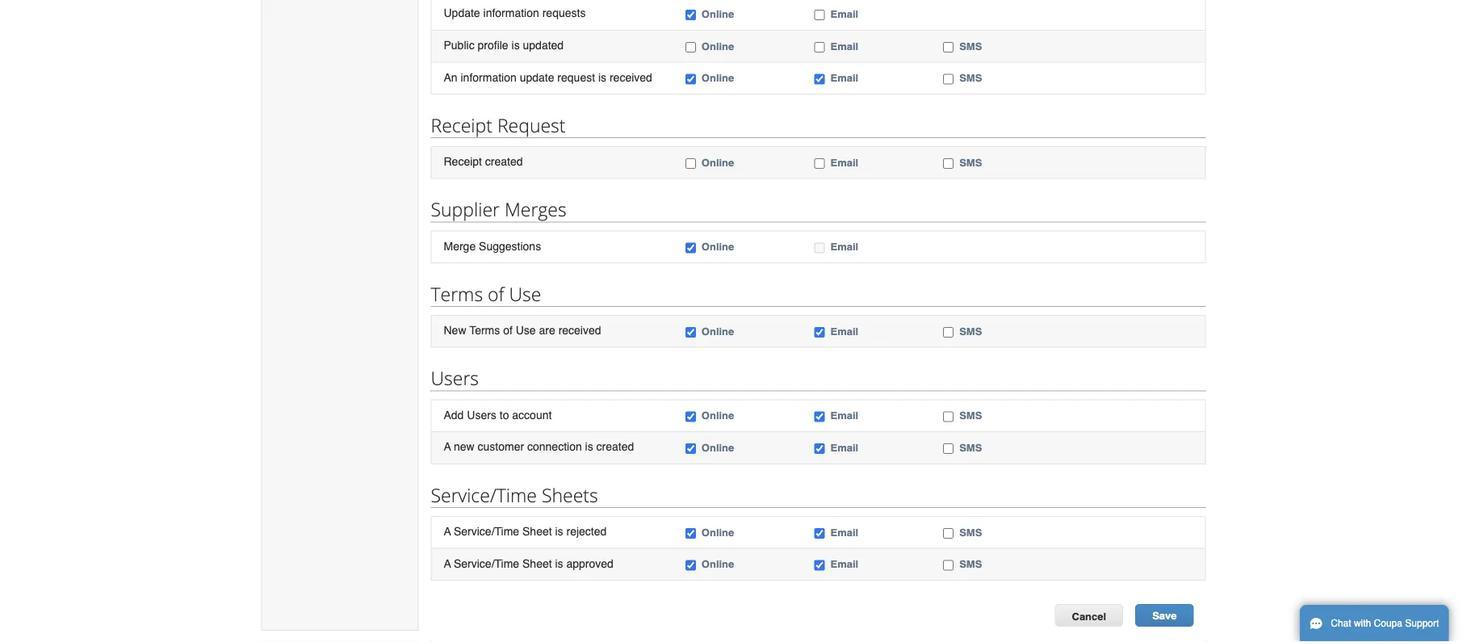 Task type: locate. For each thing, give the bounding box(es) containing it.
sheet up the a service/time sheet is approved
[[523, 525, 552, 538]]

with
[[1355, 618, 1372, 629]]

sheet for rejected
[[523, 525, 552, 538]]

users left to
[[467, 408, 497, 421]]

sms for public profile is updated
[[960, 40, 983, 52]]

9 email from the top
[[831, 526, 859, 538]]

service/time down customer
[[431, 482, 537, 507]]

created right the connection
[[597, 440, 634, 453]]

an information update request is received
[[444, 71, 653, 84]]

is left rejected
[[555, 525, 564, 538]]

requests
[[543, 7, 586, 20]]

0 vertical spatial information
[[484, 7, 539, 20]]

5 online from the top
[[702, 241, 735, 253]]

1 horizontal spatial created
[[597, 440, 634, 453]]

3 email from the top
[[831, 72, 859, 84]]

6 sms from the top
[[960, 442, 983, 454]]

0 vertical spatial sheet
[[523, 525, 552, 538]]

7 email from the top
[[831, 410, 859, 422]]

9 online from the top
[[702, 526, 735, 538]]

None checkbox
[[686, 42, 696, 52], [815, 42, 825, 52], [815, 74, 825, 84], [686, 243, 696, 253], [815, 243, 825, 253], [686, 327, 696, 338], [815, 327, 825, 338], [686, 412, 696, 422], [944, 412, 954, 422], [944, 444, 954, 454], [944, 528, 954, 539], [944, 560, 954, 571], [686, 42, 696, 52], [815, 42, 825, 52], [815, 74, 825, 84], [686, 243, 696, 253], [815, 243, 825, 253], [686, 327, 696, 338], [815, 327, 825, 338], [686, 412, 696, 422], [944, 412, 954, 422], [944, 444, 954, 454], [944, 528, 954, 539], [944, 560, 954, 571]]

service/time down a service/time sheet is rejected on the bottom
[[454, 557, 520, 570]]

support
[[1406, 618, 1440, 629]]

sms
[[960, 40, 983, 52], [960, 72, 983, 84], [960, 156, 983, 168], [960, 325, 983, 337], [960, 410, 983, 422], [960, 442, 983, 454], [960, 526, 983, 538], [960, 558, 983, 570]]

0 vertical spatial a
[[444, 440, 451, 453]]

10 email from the top
[[831, 558, 859, 570]]

supplier merges
[[431, 197, 567, 222]]

receipt for receipt request
[[431, 112, 493, 137]]

terms up new
[[431, 281, 483, 306]]

use up new terms of use are received
[[509, 281, 542, 306]]

merge
[[444, 240, 476, 252]]

0 vertical spatial terms
[[431, 281, 483, 306]]

terms
[[431, 281, 483, 306], [470, 324, 500, 337]]

cancel link
[[1055, 604, 1124, 627]]

information up public profile is updated
[[484, 7, 539, 20]]

merges
[[505, 197, 567, 222]]

created
[[485, 155, 523, 168], [597, 440, 634, 453]]

received right are
[[559, 324, 601, 337]]

online for a new customer connection is created
[[702, 442, 735, 454]]

email for an information update request is received
[[831, 72, 859, 84]]

10 online from the top
[[702, 558, 735, 570]]

2 sheet from the top
[[523, 557, 552, 570]]

save button
[[1136, 604, 1194, 627]]

0 horizontal spatial received
[[559, 324, 601, 337]]

sheet
[[523, 525, 552, 538], [523, 557, 552, 570]]

new
[[454, 440, 475, 453]]

of left are
[[503, 324, 513, 337]]

sms for add users to account
[[960, 410, 983, 422]]

1 vertical spatial created
[[597, 440, 634, 453]]

use left are
[[516, 324, 536, 337]]

sheet down a service/time sheet is rejected on the bottom
[[523, 557, 552, 570]]

service/time for a service/time sheet is rejected
[[454, 525, 520, 538]]

of up new terms of use are received
[[488, 281, 504, 306]]

2 vertical spatial service/time
[[454, 557, 520, 570]]

1 sheet from the top
[[523, 525, 552, 538]]

sms for a new customer connection is created
[[960, 442, 983, 454]]

1 horizontal spatial received
[[610, 71, 653, 84]]

information
[[484, 7, 539, 20], [461, 71, 517, 84]]

7 sms from the top
[[960, 526, 983, 538]]

chat
[[1331, 618, 1352, 629]]

6 email from the top
[[831, 325, 859, 337]]

terms right new
[[470, 324, 500, 337]]

receipt up "supplier"
[[444, 155, 482, 168]]

2 email from the top
[[831, 40, 859, 52]]

0 vertical spatial created
[[485, 155, 523, 168]]

a service/time sheet is approved
[[444, 557, 614, 570]]

None checkbox
[[686, 10, 696, 20], [815, 10, 825, 20], [944, 42, 954, 52], [686, 74, 696, 84], [944, 74, 954, 84], [686, 158, 696, 169], [815, 158, 825, 169], [944, 158, 954, 169], [944, 327, 954, 338], [815, 412, 825, 422], [686, 444, 696, 454], [815, 444, 825, 454], [686, 528, 696, 539], [815, 528, 825, 539], [686, 560, 696, 571], [815, 560, 825, 571], [686, 10, 696, 20], [815, 10, 825, 20], [944, 42, 954, 52], [686, 74, 696, 84], [944, 74, 954, 84], [686, 158, 696, 169], [815, 158, 825, 169], [944, 158, 954, 169], [944, 327, 954, 338], [815, 412, 825, 422], [686, 444, 696, 454], [815, 444, 825, 454], [686, 528, 696, 539], [815, 528, 825, 539], [686, 560, 696, 571], [815, 560, 825, 571]]

use
[[509, 281, 542, 306], [516, 324, 536, 337]]

connection
[[527, 440, 582, 453]]

1 online from the top
[[702, 8, 735, 20]]

1 vertical spatial received
[[559, 324, 601, 337]]

2 a from the top
[[444, 525, 451, 538]]

online
[[702, 8, 735, 20], [702, 40, 735, 52], [702, 72, 735, 84], [702, 156, 735, 168], [702, 241, 735, 253], [702, 325, 735, 337], [702, 410, 735, 422], [702, 442, 735, 454], [702, 526, 735, 538], [702, 558, 735, 570]]

merge suggestions
[[444, 240, 541, 252]]

4 sms from the top
[[960, 325, 983, 337]]

1 vertical spatial sheet
[[523, 557, 552, 570]]

email for add users to account
[[831, 410, 859, 422]]

users
[[431, 366, 479, 391], [467, 408, 497, 421]]

online for receipt created
[[702, 156, 735, 168]]

3 sms from the top
[[960, 156, 983, 168]]

1 sms from the top
[[960, 40, 983, 52]]

3 a from the top
[[444, 557, 451, 570]]

an
[[444, 71, 458, 84]]

supplier
[[431, 197, 500, 222]]

online for public profile is updated
[[702, 40, 735, 52]]

3 online from the top
[[702, 72, 735, 84]]

2 sms from the top
[[960, 72, 983, 84]]

1 vertical spatial service/time
[[454, 525, 520, 538]]

a for a service/time sheet is rejected
[[444, 525, 451, 538]]

0 vertical spatial users
[[431, 366, 479, 391]]

email for update information requests
[[831, 8, 859, 20]]

receipt
[[431, 112, 493, 137], [444, 155, 482, 168]]

of
[[488, 281, 504, 306], [503, 324, 513, 337]]

a new customer connection is created
[[444, 440, 634, 453]]

is
[[512, 39, 520, 52], [599, 71, 607, 84], [585, 440, 594, 453], [555, 525, 564, 538], [555, 557, 564, 570]]

2 online from the top
[[702, 40, 735, 52]]

update information requests
[[444, 7, 586, 20]]

profile
[[478, 39, 509, 52]]

8 sms from the top
[[960, 558, 983, 570]]

received right request
[[610, 71, 653, 84]]

5 sms from the top
[[960, 410, 983, 422]]

1 vertical spatial receipt
[[444, 155, 482, 168]]

email for a service/time sheet is rejected
[[831, 526, 859, 538]]

1 vertical spatial information
[[461, 71, 517, 84]]

4 email from the top
[[831, 156, 859, 168]]

sms for new terms of use are received
[[960, 325, 983, 337]]

sms for an information update request is received
[[960, 72, 983, 84]]

service/time
[[431, 482, 537, 507], [454, 525, 520, 538], [454, 557, 520, 570]]

email
[[831, 8, 859, 20], [831, 40, 859, 52], [831, 72, 859, 84], [831, 156, 859, 168], [831, 241, 859, 253], [831, 325, 859, 337], [831, 410, 859, 422], [831, 442, 859, 454], [831, 526, 859, 538], [831, 558, 859, 570]]

are
[[539, 324, 556, 337]]

0 vertical spatial receipt
[[431, 112, 493, 137]]

new
[[444, 324, 467, 337]]

1 a from the top
[[444, 440, 451, 453]]

online for add users to account
[[702, 410, 735, 422]]

rejected
[[567, 525, 607, 538]]

1 email from the top
[[831, 8, 859, 20]]

sms for a service/time sheet is approved
[[960, 558, 983, 570]]

7 online from the top
[[702, 410, 735, 422]]

email for new terms of use are received
[[831, 325, 859, 337]]

a for a service/time sheet is approved
[[444, 557, 451, 570]]

users up add
[[431, 366, 479, 391]]

information for an
[[461, 71, 517, 84]]

service/time down service/time sheets
[[454, 525, 520, 538]]

6 online from the top
[[702, 325, 735, 337]]

0 vertical spatial service/time
[[431, 482, 537, 507]]

information down profile
[[461, 71, 517, 84]]

4 online from the top
[[702, 156, 735, 168]]

0 vertical spatial use
[[509, 281, 542, 306]]

5 email from the top
[[831, 241, 859, 253]]

customer
[[478, 440, 524, 453]]

email for public profile is updated
[[831, 40, 859, 52]]

is right profile
[[512, 39, 520, 52]]

8 email from the top
[[831, 442, 859, 454]]

save
[[1153, 610, 1177, 622]]

received
[[610, 71, 653, 84], [559, 324, 601, 337]]

is right request
[[599, 71, 607, 84]]

0 vertical spatial received
[[610, 71, 653, 84]]

8 online from the top
[[702, 442, 735, 454]]

2 vertical spatial a
[[444, 557, 451, 570]]

email for merge suggestions
[[831, 241, 859, 253]]

1 vertical spatial of
[[503, 324, 513, 337]]

receipt up receipt created
[[431, 112, 493, 137]]

1 vertical spatial a
[[444, 525, 451, 538]]

a
[[444, 440, 451, 453], [444, 525, 451, 538], [444, 557, 451, 570]]

created down receipt request in the top left of the page
[[485, 155, 523, 168]]



Task type: describe. For each thing, give the bounding box(es) containing it.
add users to account
[[444, 408, 552, 421]]

approved
[[567, 557, 614, 570]]

online for a service/time sheet is approved
[[702, 558, 735, 570]]

public
[[444, 39, 475, 52]]

terms of use
[[431, 281, 542, 306]]

receipt created
[[444, 155, 523, 168]]

request
[[558, 71, 595, 84]]

suggestions
[[479, 240, 541, 252]]

update
[[444, 7, 480, 20]]

public profile is updated
[[444, 39, 564, 52]]

chat with coupa support button
[[1301, 605, 1449, 642]]

update
[[520, 71, 555, 84]]

online for an information update request is received
[[702, 72, 735, 84]]

information for update
[[484, 7, 539, 20]]

add
[[444, 408, 464, 421]]

email for a new customer connection is created
[[831, 442, 859, 454]]

updated
[[523, 39, 564, 52]]

online for merge suggestions
[[702, 241, 735, 253]]

0 horizontal spatial created
[[485, 155, 523, 168]]

email for a service/time sheet is approved
[[831, 558, 859, 570]]

receipt request
[[431, 112, 566, 137]]

a service/time sheet is rejected
[[444, 525, 607, 538]]

sheets
[[542, 482, 598, 507]]

account
[[512, 408, 552, 421]]

online for update information requests
[[702, 8, 735, 20]]

sheet for approved
[[523, 557, 552, 570]]

is right the connection
[[585, 440, 594, 453]]

sms for receipt created
[[960, 156, 983, 168]]

email for receipt created
[[831, 156, 859, 168]]

received for an information update request is received
[[610, 71, 653, 84]]

online for new terms of use are received
[[702, 325, 735, 337]]

is left approved
[[555, 557, 564, 570]]

chat with coupa support
[[1331, 618, 1440, 629]]

request
[[498, 112, 566, 137]]

online for a service/time sheet is rejected
[[702, 526, 735, 538]]

coupa
[[1375, 618, 1403, 629]]

new terms of use are received
[[444, 324, 601, 337]]

1 vertical spatial terms
[[470, 324, 500, 337]]

receipt for receipt created
[[444, 155, 482, 168]]

service/time sheets
[[431, 482, 598, 507]]

sms for a service/time sheet is rejected
[[960, 526, 983, 538]]

a for a new customer connection is created
[[444, 440, 451, 453]]

received for new terms of use are received
[[559, 324, 601, 337]]

1 vertical spatial use
[[516, 324, 536, 337]]

1 vertical spatial users
[[467, 408, 497, 421]]

0 vertical spatial of
[[488, 281, 504, 306]]

cancel
[[1072, 610, 1107, 622]]

service/time for a service/time sheet is approved
[[454, 557, 520, 570]]

to
[[500, 408, 509, 421]]



Task type: vqa. For each thing, say whether or not it's contained in the screenshot.
topmost Manage
no



